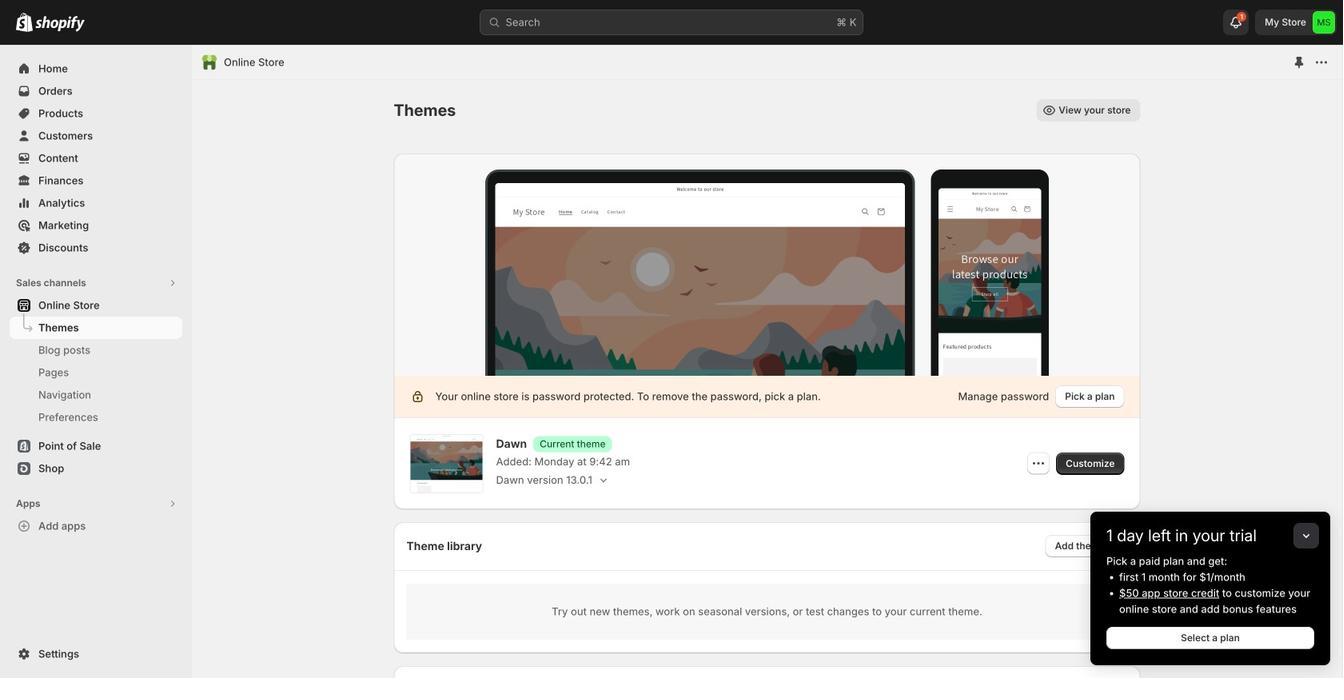 Task type: describe. For each thing, give the bounding box(es) containing it.
online store image
[[202, 54, 218, 70]]

shopify image
[[35, 16, 85, 32]]



Task type: locate. For each thing, give the bounding box(es) containing it.
my store image
[[1313, 11, 1335, 34]]

shopify image
[[16, 13, 33, 32]]



